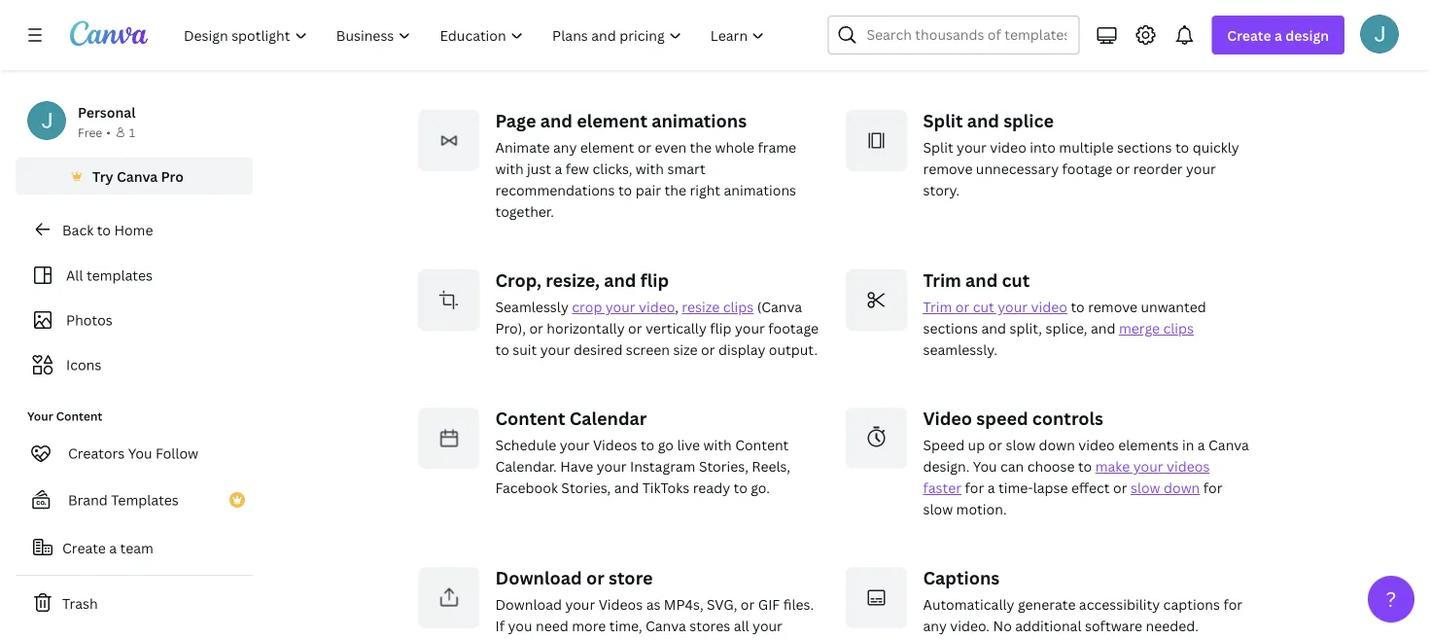 Task type: vqa. For each thing, say whether or not it's contained in the screenshot.


Task type: describe. For each thing, give the bounding box(es) containing it.
calendar.
[[496, 457, 557, 476]]

svg,
[[707, 596, 738, 614]]

create a design
[[1228, 26, 1330, 44]]

captions automatically generate accessibility captions for any video. no additional software needed.
[[924, 566, 1243, 635]]

smart
[[668, 160, 706, 178]]

trim and cut image
[[846, 269, 908, 331]]

all
[[734, 617, 750, 635]]

page and element animations image
[[418, 110, 480, 172]]

templates
[[87, 266, 153, 285]]

your right tracks
[[768, 0, 798, 19]]

to inside split and splice split your video into multiple sections to quickly remove unnecessary footage or reorder your story.
[[1176, 138, 1190, 157]]

quickly
[[1193, 138, 1240, 157]]

your down quickly
[[1187, 160, 1217, 178]]

•
[[106, 124, 111, 140]]

crop your video link
[[572, 298, 675, 316]]

2 download from the top
[[496, 596, 562, 614]]

1 vertical spatial element
[[581, 138, 634, 157]]

trim and cut
[[924, 269, 1030, 293]]

just
[[527, 160, 552, 178]]

free
[[78, 124, 102, 140]]

and up crop your video link
[[604, 269, 637, 293]]

your up have
[[560, 436, 590, 455]]

1 vertical spatial stories,
[[562, 479, 611, 497]]

to left the go
[[641, 436, 655, 455]]

page
[[496, 109, 536, 133]]

a inside the page and element animations animate any element or even the whole frame with just a few clicks, with smart recommendations to pair the right animations together.
[[555, 160, 563, 178]]

a for for a time-lapse effect or slow down
[[988, 479, 996, 497]]

display
[[719, 341, 766, 359]]

for inside captions automatically generate accessibility captions for any video. no additional software needed.
[[1224, 596, 1243, 614]]

unwanted
[[1142, 298, 1207, 316]]

the inside and layer multiple tracks to your video timeline to set the mood or narrate your story.
[[633, 22, 655, 40]]

software
[[1086, 617, 1143, 635]]

horizontally
[[547, 319, 625, 338]]

icons link
[[27, 346, 241, 383]]

pro),
[[496, 319, 526, 338]]

split and splice split your video into multiple sections to quickly remove unnecessary footage or reorder your story.
[[924, 109, 1240, 200]]

your inside the make your videos faster
[[1134, 457, 1164, 476]]

gif
[[759, 596, 780, 614]]

1 horizontal spatial stories,
[[699, 457, 749, 476]]

videos inside download or store download your videos as mp4s, svg, or gif files. if you need more time, canva stores all you
[[599, 596, 643, 614]]

merge clips seamlessly.
[[924, 319, 1195, 359]]

and inside and layer multiple tracks to your video timeline to set the mood or narrate your story.
[[586, 0, 611, 19]]

as
[[647, 596, 661, 614]]

pro
[[161, 167, 184, 185]]

accessibility
[[1080, 596, 1161, 614]]

?
[[1387, 585, 1397, 613]]

0 horizontal spatial with
[[496, 160, 524, 178]]

multiple inside split and splice split your video into multiple sections to quickly remove unnecessary footage or reorder your story.
[[1060, 138, 1114, 157]]

download or store image
[[418, 567, 480, 629]]

personal
[[78, 103, 136, 121]]

resize
[[682, 298, 720, 316]]

go.
[[751, 479, 770, 497]]

have
[[560, 457, 594, 476]]

photos link
[[27, 302, 241, 339]]

you inside speed up or slow down video elements in a canva design. you can choose to
[[974, 457, 998, 476]]

unnecessary
[[977, 160, 1060, 178]]

with inside "content calendar schedule your videos to go live with content calendar. have your instagram stories, reels, facebook stories, and tiktoks ready to go."
[[704, 436, 732, 455]]

to inside (canva pro), or horizontally or vertically flip your footage to suit your desired screen size or display output.
[[496, 341, 510, 359]]

your content
[[27, 408, 102, 424]]

back
[[62, 220, 94, 239]]

all templates link
[[27, 257, 241, 294]]

for a time-lapse effect or slow down
[[962, 479, 1201, 497]]

videos inside "content calendar schedule your videos to go live with content calendar. have your instagram stories, reels, facebook stories, and tiktoks ready to go."
[[593, 436, 638, 455]]

slow down link
[[1131, 479, 1201, 497]]

icons
[[66, 356, 101, 374]]

vertically
[[646, 319, 707, 338]]

creators you follow
[[68, 444, 199, 463]]

remove inside to remove unwanted sections and split, splice, and
[[1089, 298, 1138, 316]]

into
[[1030, 138, 1056, 157]]

clicks,
[[593, 160, 633, 178]]

timeline
[[535, 22, 589, 40]]

stores
[[690, 617, 731, 635]]

facebook
[[496, 479, 558, 497]]

1 vertical spatial the
[[690, 138, 712, 157]]

free •
[[78, 124, 111, 140]]

try canva pro button
[[16, 158, 253, 195]]

captions
[[1164, 596, 1221, 614]]

ready
[[693, 479, 731, 497]]

footage inside split and splice split your video into multiple sections to quickly remove unnecessary footage or reorder your story.
[[1063, 160, 1113, 178]]

go
[[658, 436, 674, 455]]

trim or cut your video
[[924, 298, 1068, 316]]

cut for or
[[973, 298, 995, 316]]

Search search field
[[867, 17, 1068, 54]]

or right size
[[701, 341, 716, 359]]

or down 'make'
[[1114, 479, 1128, 497]]

your up display
[[735, 319, 765, 338]]

create a team
[[62, 538, 154, 557]]

1
[[129, 124, 135, 140]]

all templates
[[66, 266, 153, 285]]

animate
[[496, 138, 550, 157]]

0 horizontal spatial clips
[[723, 298, 754, 316]]

your right suit
[[541, 341, 571, 359]]

multiple inside and layer multiple tracks to your video timeline to set the mood or narrate your story.
[[650, 0, 705, 19]]

story. inside and layer multiple tracks to your video timeline to set the mood or narrate your story.
[[496, 43, 532, 62]]

a for create a design
[[1275, 26, 1283, 44]]

or inside split and splice split your video into multiple sections to quickly remove unnecessary footage or reorder your story.
[[1117, 160, 1131, 178]]

to left go.
[[734, 479, 748, 497]]

automatically
[[924, 596, 1015, 614]]

or inside the page and element animations animate any element or even the whole frame with just a few clicks, with smart recommendations to pair the right animations together.
[[638, 138, 652, 157]]

trim or cut your video link
[[924, 298, 1068, 316]]

create a design button
[[1212, 16, 1345, 54]]

for for for slow motion.
[[1204, 479, 1223, 497]]

video up "vertically"
[[639, 298, 675, 316]]

any inside captions automatically generate accessibility captions for any video. no additional software needed.
[[924, 617, 947, 635]]

size
[[674, 341, 698, 359]]

back to home
[[62, 220, 153, 239]]

1 horizontal spatial with
[[636, 160, 664, 178]]

design.
[[924, 457, 970, 476]]

your up split,
[[998, 298, 1028, 316]]

a inside speed up or slow down video elements in a canva design. you can choose to
[[1198, 436, 1206, 455]]

suit
[[513, 341, 537, 359]]

speed
[[977, 407, 1029, 431]]

canva inside download or store download your videos as mp4s, svg, or gif files. if you need more time, canva stores all you
[[646, 617, 687, 635]]

make your videos faster link
[[924, 457, 1211, 497]]

video inside speed up or slow down video elements in a canva design. you can choose to
[[1079, 436, 1116, 455]]

to remove unwanted sections and split, splice, and
[[924, 298, 1207, 338]]

footage inside (canva pro), or horizontally or vertically flip your footage to suit your desired screen size or display output.
[[769, 319, 819, 338]]

narrate
[[717, 22, 765, 40]]

sections inside split and splice split your video into multiple sections to quickly remove unnecessary footage or reorder your story.
[[1118, 138, 1173, 157]]

video up "splice,"
[[1032, 298, 1068, 316]]

screen
[[626, 341, 670, 359]]

live
[[677, 436, 701, 455]]

to left set
[[592, 22, 606, 40]]

trim for trim and cut
[[924, 269, 962, 293]]

cut for and
[[1002, 269, 1030, 293]]

slow inside "for slow motion."
[[924, 500, 953, 519]]

trim for trim or cut your video
[[924, 298, 953, 316]]

1 vertical spatial animations
[[724, 181, 797, 200]]

or down "trim and cut"
[[956, 298, 970, 316]]

to up narrate on the top
[[751, 0, 765, 19]]

create for create a team
[[62, 538, 106, 557]]



Task type: locate. For each thing, give the bounding box(es) containing it.
follow
[[156, 444, 199, 463]]

right
[[690, 181, 721, 200]]

even
[[655, 138, 687, 157]]

0 vertical spatial animations
[[652, 109, 747, 133]]

videos
[[1167, 457, 1211, 476]]

content right your
[[56, 408, 102, 424]]

to left the pair
[[619, 181, 633, 200]]

0 horizontal spatial for
[[966, 479, 985, 497]]

reorder
[[1134, 160, 1183, 178]]

brand
[[68, 491, 108, 509]]

0 horizontal spatial the
[[633, 22, 655, 40]]

a left design
[[1275, 26, 1283, 44]]

back to home link
[[16, 210, 253, 249]]

down down videos
[[1164, 479, 1201, 497]]

or left the even
[[638, 138, 652, 157]]

a for create a team
[[109, 538, 117, 557]]

canva right in on the right bottom
[[1209, 436, 1250, 455]]

0 horizontal spatial create
[[62, 538, 106, 557]]

need
[[536, 617, 569, 635]]

crop, resize, and flip image
[[418, 269, 480, 331]]

files.
[[784, 596, 814, 614]]

0 horizontal spatial multiple
[[650, 0, 705, 19]]

to left suit
[[496, 341, 510, 359]]

can
[[1001, 457, 1025, 476]]

a up motion. at right
[[988, 479, 996, 497]]

2 horizontal spatial slow
[[1131, 479, 1161, 497]]

to inside speed up or slow down video elements in a canva design. you can choose to
[[1079, 457, 1093, 476]]

create for create a design
[[1228, 26, 1272, 44]]

or down seamlessly crop your video , resize clips
[[628, 319, 643, 338]]

cut down "trim and cut"
[[973, 298, 995, 316]]

any up 'few'
[[554, 138, 577, 157]]

None search field
[[828, 16, 1080, 54]]

home
[[114, 220, 153, 239]]

for
[[966, 479, 985, 497], [1204, 479, 1223, 497], [1224, 596, 1243, 614]]

sections up reorder
[[1118, 138, 1173, 157]]

1 split from the top
[[924, 109, 964, 133]]

1 horizontal spatial content
[[496, 407, 566, 431]]

and inside "content calendar schedule your videos to go live with content calendar. have your instagram stories, reels, facebook stories, and tiktoks ready to go."
[[615, 479, 639, 497]]

schedule
[[496, 436, 557, 455]]

0 horizontal spatial stories,
[[562, 479, 611, 497]]

to up "splice,"
[[1071, 298, 1085, 316]]

brand templates link
[[16, 481, 253, 519]]

1 horizontal spatial canva
[[646, 617, 687, 635]]

instagram
[[630, 457, 696, 476]]

no
[[994, 617, 1012, 635]]

canva right try at top
[[117, 167, 158, 185]]

1 vertical spatial footage
[[769, 319, 819, 338]]

1 horizontal spatial the
[[665, 181, 687, 200]]

photos
[[66, 311, 113, 329]]

down inside speed up or slow down video elements in a canva design. you can choose to
[[1039, 436, 1076, 455]]

video speed controls
[[924, 407, 1104, 431]]

clips
[[723, 298, 754, 316], [1164, 319, 1195, 338]]

store
[[609, 566, 653, 590]]

content calendar schedule your videos to go live with content calendar. have your instagram stories, reels, facebook stories, and tiktoks ready to go.
[[496, 407, 791, 497]]

create inside button
[[62, 538, 106, 557]]

footage right unnecessary
[[1063, 160, 1113, 178]]

multiple right into
[[1060, 138, 1114, 157]]

0 vertical spatial element
[[577, 109, 648, 133]]

0 vertical spatial cut
[[1002, 269, 1030, 293]]

video inside and layer multiple tracks to your video timeline to set the mood or narrate your story.
[[496, 22, 532, 40]]

1 horizontal spatial you
[[974, 457, 998, 476]]

seamlessly crop your video , resize clips
[[496, 298, 754, 316]]

video.
[[951, 617, 990, 635]]

your inside download or store download your videos as mp4s, svg, or gif files. if you need more time, canva stores all you
[[566, 596, 596, 614]]

you left follow
[[128, 444, 152, 463]]

download up need
[[496, 566, 582, 590]]

1 vertical spatial split
[[924, 138, 954, 157]]

0 horizontal spatial remove
[[924, 160, 973, 178]]

video inside split and splice split your video into multiple sections to quickly remove unnecessary footage or reorder your story.
[[991, 138, 1027, 157]]

lapse
[[1034, 479, 1069, 497]]

crop, resize, and flip
[[496, 269, 669, 293]]

1 horizontal spatial sections
[[1118, 138, 1173, 157]]

0 vertical spatial sections
[[1118, 138, 1173, 157]]

1 horizontal spatial any
[[924, 617, 947, 635]]

flip down the resize clips link
[[710, 319, 732, 338]]

cut
[[1002, 269, 1030, 293], [973, 298, 995, 316]]

to inside the page and element animations animate any element or even the whole frame with just a few clicks, with smart recommendations to pair the right animations together.
[[619, 181, 633, 200]]

and left the merge
[[1091, 319, 1116, 338]]

remove inside split and splice split your video into multiple sections to quickly remove unnecessary footage or reorder your story.
[[924, 160, 973, 178]]

content up reels,
[[736, 436, 789, 455]]

clips down unwanted
[[1164, 319, 1195, 338]]

animations up the even
[[652, 109, 747, 133]]

0 vertical spatial videos
[[593, 436, 638, 455]]

create down brand
[[62, 538, 106, 557]]

top level navigation element
[[171, 16, 782, 54]]

or right mood at the left of the page
[[700, 22, 714, 40]]

trash link
[[16, 584, 253, 623]]

speed up or slow down video elements in a canva design. you can choose to
[[924, 436, 1250, 476]]

to inside to remove unwanted sections and split, splice, and
[[1071, 298, 1085, 316]]

you
[[508, 617, 533, 635]]

2 horizontal spatial with
[[704, 436, 732, 455]]

together.
[[496, 203, 554, 221]]

your down elements at the bottom right of the page
[[1134, 457, 1164, 476]]

with right live
[[704, 436, 732, 455]]

flip inside (canva pro), or horizontally or vertically flip your footage to suit your desired screen size or display output.
[[710, 319, 732, 338]]

0 horizontal spatial down
[[1039, 436, 1076, 455]]

trim up trim or cut your video
[[924, 269, 962, 293]]

a right in on the right bottom
[[1198, 436, 1206, 455]]

1 vertical spatial clips
[[1164, 319, 1195, 338]]

to right back
[[97, 220, 111, 239]]

a inside button
[[109, 538, 117, 557]]

or
[[700, 22, 714, 40], [638, 138, 652, 157], [1117, 160, 1131, 178], [956, 298, 970, 316], [530, 319, 544, 338], [628, 319, 643, 338], [701, 341, 716, 359], [989, 436, 1003, 455], [1114, 479, 1128, 497], [586, 566, 605, 590], [741, 596, 755, 614]]

1 vertical spatial slow
[[1131, 479, 1161, 497]]

your right crop
[[606, 298, 636, 316]]

0 horizontal spatial slow
[[924, 500, 953, 519]]

elements
[[1119, 436, 1180, 455]]

0 vertical spatial trim
[[924, 269, 962, 293]]

to up reorder
[[1176, 138, 1190, 157]]

all
[[66, 266, 83, 285]]

0 vertical spatial footage
[[1063, 160, 1113, 178]]

to up for a time-lapse effect or slow down
[[1079, 457, 1093, 476]]

1 vertical spatial down
[[1164, 479, 1201, 497]]

crop,
[[496, 269, 542, 293]]

1 vertical spatial any
[[924, 617, 947, 635]]

clips right resize on the top
[[723, 298, 754, 316]]

canva down as on the left bottom of the page
[[646, 617, 687, 635]]

1 trim from the top
[[924, 269, 962, 293]]

story. up "trim and cut"
[[924, 181, 960, 200]]

0 vertical spatial download
[[496, 566, 582, 590]]

or left store
[[586, 566, 605, 590]]

1 horizontal spatial remove
[[1089, 298, 1138, 316]]

0 horizontal spatial flip
[[641, 269, 669, 293]]

1 vertical spatial multiple
[[1060, 138, 1114, 157]]

captions image
[[846, 567, 908, 629]]

0 vertical spatial canva
[[117, 167, 158, 185]]

1 horizontal spatial footage
[[1063, 160, 1113, 178]]

1 horizontal spatial slow
[[1006, 436, 1036, 455]]

your right have
[[597, 457, 627, 476]]

1 vertical spatial flip
[[710, 319, 732, 338]]

the up the smart
[[690, 138, 712, 157]]

seamlessly.
[[924, 341, 998, 359]]

additional
[[1016, 617, 1082, 635]]

0 horizontal spatial any
[[554, 138, 577, 157]]

any left video.
[[924, 617, 947, 635]]

0 horizontal spatial content
[[56, 408, 102, 424]]

a inside dropdown button
[[1275, 26, 1283, 44]]

1 vertical spatial download
[[496, 596, 562, 614]]

0 vertical spatial split
[[924, 109, 964, 133]]

1 horizontal spatial for
[[1204, 479, 1223, 497]]

1 vertical spatial story.
[[924, 181, 960, 200]]

and inside the page and element animations animate any element or even the whole frame with just a few clicks, with smart recommendations to pair the right animations together.
[[541, 109, 573, 133]]

any
[[554, 138, 577, 157], [924, 617, 947, 635]]

slow up the can on the right bottom of page
[[1006, 436, 1036, 455]]

in
[[1183, 436, 1195, 455]]

john smith image
[[1361, 14, 1400, 53]]

remove left unnecessary
[[924, 160, 973, 178]]

and layer multiple tracks to your video timeline to set the mood or narrate your story.
[[496, 0, 798, 62]]

footage up output.
[[769, 319, 819, 338]]

story. inside split and splice split your video into multiple sections to quickly remove unnecessary footage or reorder your story.
[[924, 181, 960, 200]]

stories, down have
[[562, 479, 611, 497]]

for right the captions on the bottom
[[1224, 596, 1243, 614]]

to inside back to home link
[[97, 220, 111, 239]]

1 horizontal spatial down
[[1164, 479, 1201, 497]]

video up unnecessary
[[991, 138, 1027, 157]]

page and element animations animate any element or even the whole frame with just a few clicks, with smart recommendations to pair the right animations together.
[[496, 109, 797, 221]]

1 horizontal spatial multiple
[[1060, 138, 1114, 157]]

if
[[496, 617, 505, 635]]

2 horizontal spatial the
[[690, 138, 712, 157]]

speed
[[924, 436, 965, 455]]

(canva pro), or horizontally or vertically flip your footage to suit your desired screen size or display output.
[[496, 298, 819, 359]]

you
[[128, 444, 152, 463], [974, 457, 998, 476]]

for up motion. at right
[[966, 479, 985, 497]]

0 vertical spatial stories,
[[699, 457, 749, 476]]

with down animate
[[496, 160, 524, 178]]

create inside dropdown button
[[1228, 26, 1272, 44]]

0 vertical spatial the
[[633, 22, 655, 40]]

for down videos
[[1204, 479, 1223, 497]]

more
[[572, 617, 606, 635]]

video left the timeline
[[496, 22, 532, 40]]

clips inside merge clips seamlessly.
[[1164, 319, 1195, 338]]

choose
[[1028, 457, 1075, 476]]

whole
[[715, 138, 755, 157]]

content
[[496, 407, 566, 431], [56, 408, 102, 424], [736, 436, 789, 455]]

create a team button
[[16, 528, 253, 567]]

and left tiktoks
[[615, 479, 639, 497]]

layer
[[614, 0, 647, 19]]

download up you
[[496, 596, 562, 614]]

2 horizontal spatial canva
[[1209, 436, 1250, 455]]

and left splice on the right of the page
[[968, 109, 1000, 133]]

a
[[1275, 26, 1283, 44], [555, 160, 563, 178], [1198, 436, 1206, 455], [988, 479, 996, 497], [109, 538, 117, 557]]

0 horizontal spatial you
[[128, 444, 152, 463]]

slow down faster
[[924, 500, 953, 519]]

1 vertical spatial remove
[[1089, 298, 1138, 316]]

1 horizontal spatial flip
[[710, 319, 732, 338]]

for inside "for slow motion."
[[1204, 479, 1223, 497]]

canva inside speed up or slow down video elements in a canva design. you can choose to
[[1209, 436, 1250, 455]]

or down seamlessly
[[530, 319, 544, 338]]

(canva
[[757, 298, 803, 316]]

1 vertical spatial cut
[[973, 298, 995, 316]]

up
[[968, 436, 986, 455]]

2 trim from the top
[[924, 298, 953, 316]]

1 vertical spatial trim
[[924, 298, 953, 316]]

content calendar image
[[418, 407, 480, 470]]

multiple up mood at the left of the page
[[650, 0, 705, 19]]

story. up page
[[496, 43, 532, 62]]

0 horizontal spatial story.
[[496, 43, 532, 62]]

2 vertical spatial slow
[[924, 500, 953, 519]]

or left reorder
[[1117, 160, 1131, 178]]

and right page
[[541, 109, 573, 133]]

1 horizontal spatial create
[[1228, 26, 1272, 44]]

0 horizontal spatial footage
[[769, 319, 819, 338]]

0 horizontal spatial sections
[[924, 319, 979, 338]]

1 vertical spatial sections
[[924, 319, 979, 338]]

0 vertical spatial create
[[1228, 26, 1272, 44]]

your up more
[[566, 596, 596, 614]]

resize clips link
[[682, 298, 754, 316]]

1 vertical spatial videos
[[599, 596, 643, 614]]

splice
[[1004, 109, 1055, 133]]

team
[[120, 538, 154, 557]]

0 vertical spatial flip
[[641, 269, 669, 293]]

canva inside button
[[117, 167, 158, 185]]

1 horizontal spatial story.
[[924, 181, 960, 200]]

2 split from the top
[[924, 138, 954, 157]]

the right set
[[633, 22, 655, 40]]

sections up seamlessly.
[[924, 319, 979, 338]]

reels,
[[752, 457, 791, 476]]

and inside split and splice split your video into multiple sections to quickly remove unnecessary footage or reorder your story.
[[968, 109, 1000, 133]]

0 vertical spatial multiple
[[650, 0, 705, 19]]

2 vertical spatial the
[[665, 181, 687, 200]]

0 horizontal spatial canva
[[117, 167, 158, 185]]

1 horizontal spatial cut
[[1002, 269, 1030, 293]]

remove up the merge
[[1089, 298, 1138, 316]]

motion.
[[957, 500, 1007, 519]]

a left team
[[109, 538, 117, 557]]

2 vertical spatial canva
[[646, 617, 687, 635]]

time,
[[610, 617, 643, 635]]

0 vertical spatial any
[[554, 138, 577, 157]]

splice,
[[1046, 319, 1088, 338]]

0 vertical spatial clips
[[723, 298, 754, 316]]

brand templates
[[68, 491, 179, 509]]

make
[[1096, 457, 1131, 476]]

videos up time,
[[599, 596, 643, 614]]

2 horizontal spatial content
[[736, 436, 789, 455]]

slow down elements at the bottom right of the page
[[1131, 479, 1161, 497]]

1 vertical spatial create
[[62, 538, 106, 557]]

2 horizontal spatial for
[[1224, 596, 1243, 614]]

calendar
[[570, 407, 647, 431]]

download or store download your videos as mp4s, svg, or gif files. if you need more time, canva stores all you
[[496, 566, 814, 638]]

0 vertical spatial story.
[[496, 43, 532, 62]]

for for for a time-lapse effect or slow down
[[966, 479, 985, 497]]

video up 'make'
[[1079, 436, 1116, 455]]

the down the smart
[[665, 181, 687, 200]]

1 horizontal spatial clips
[[1164, 319, 1195, 338]]

0 vertical spatial down
[[1039, 436, 1076, 455]]

your up unnecessary
[[957, 138, 987, 157]]

merge
[[1120, 319, 1161, 338]]

a left 'few'
[[555, 160, 563, 178]]

slow inside speed up or slow down video elements in a canva design. you can choose to
[[1006, 436, 1036, 455]]

effect
[[1072, 479, 1111, 497]]

stories, up ready
[[699, 457, 749, 476]]

0 vertical spatial remove
[[924, 160, 973, 178]]

and
[[586, 0, 611, 19], [541, 109, 573, 133], [968, 109, 1000, 133], [604, 269, 637, 293], [966, 269, 998, 293], [982, 319, 1007, 338], [1091, 319, 1116, 338], [615, 479, 639, 497]]

1 vertical spatial canva
[[1209, 436, 1250, 455]]

and up trim or cut your video
[[966, 269, 998, 293]]

remove
[[924, 160, 973, 178], [1089, 298, 1138, 316]]

,
[[675, 298, 679, 316]]

and down 'trim or cut your video' link
[[982, 319, 1007, 338]]

split and splice image
[[846, 110, 908, 172]]

or inside and layer multiple tracks to your video timeline to set the mood or narrate your story.
[[700, 22, 714, 40]]

try canva pro
[[92, 167, 184, 185]]

1 download from the top
[[496, 566, 582, 590]]

cut up 'trim or cut your video' link
[[1002, 269, 1030, 293]]

and up set
[[586, 0, 611, 19]]

videos
[[593, 436, 638, 455], [599, 596, 643, 614]]

multiple
[[650, 0, 705, 19], [1060, 138, 1114, 157]]

0 horizontal spatial cut
[[973, 298, 995, 316]]

0 vertical spatial slow
[[1006, 436, 1036, 455]]

videos down calendar
[[593, 436, 638, 455]]

for slow motion.
[[924, 479, 1223, 519]]

flip up seamlessly crop your video , resize clips
[[641, 269, 669, 293]]

or left gif
[[741, 596, 755, 614]]

create left design
[[1228, 26, 1272, 44]]

trim down "trim and cut"
[[924, 298, 953, 316]]

needed.
[[1146, 617, 1199, 635]]

your right narrate on the top
[[768, 22, 798, 40]]

any inside the page and element animations animate any element or even the whole frame with just a few clicks, with smart recommendations to pair the right animations together.
[[554, 138, 577, 157]]

pair
[[636, 181, 662, 200]]

you down up
[[974, 457, 998, 476]]

or inside speed up or slow down video elements in a canva design. you can choose to
[[989, 436, 1003, 455]]

video speed controls image
[[846, 407, 908, 470]]

sections inside to remove unwanted sections and split, splice, and
[[924, 319, 979, 338]]

or right up
[[989, 436, 1003, 455]]

animations down frame
[[724, 181, 797, 200]]

tiktoks
[[643, 479, 690, 497]]



